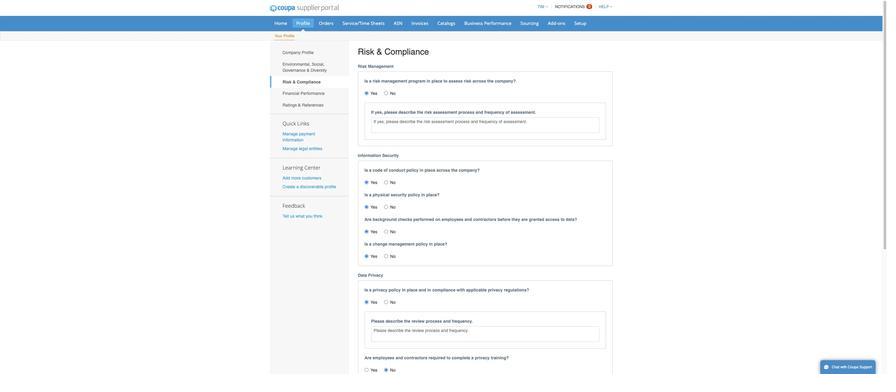 Task type: locate. For each thing, give the bounding box(es) containing it.
please
[[385, 110, 398, 115]]

0 vertical spatial place?
[[427, 193, 440, 198]]

privacy
[[373, 288, 388, 293], [488, 288, 503, 293], [475, 356, 490, 361]]

risk up financial
[[283, 80, 292, 84]]

2 vertical spatial risk
[[283, 80, 292, 84]]

to
[[444, 79, 448, 84], [561, 217, 565, 222], [447, 356, 451, 361]]

risk & compliance link
[[270, 76, 349, 88]]

0 horizontal spatial of
[[384, 168, 388, 173]]

1 horizontal spatial contractors
[[474, 217, 497, 222]]

profile down the coupa supplier portal image
[[297, 20, 310, 26]]

1 vertical spatial manage
[[283, 147, 298, 151]]

employees
[[442, 217, 464, 222], [373, 356, 395, 361]]

1 horizontal spatial performance
[[485, 20, 512, 26]]

privacy right applicable
[[488, 288, 503, 293]]

yes for is a risk management program in place to assess risk across the company?
[[371, 91, 378, 96]]

compliance
[[385, 47, 429, 57], [297, 80, 321, 84]]

is a code of conduct policy in place across the company?
[[365, 168, 480, 173]]

0 vertical spatial across
[[473, 79, 487, 84]]

place? down on
[[434, 242, 448, 247]]

add-ons link
[[544, 19, 570, 28]]

management for program
[[382, 79, 408, 84]]

home link
[[271, 19, 291, 28]]

learning center
[[283, 164, 321, 171]]

risk for is
[[358, 64, 367, 69]]

a left the 'physical'
[[370, 193, 372, 198]]

is down data
[[365, 288, 368, 293]]

0 horizontal spatial across
[[437, 168, 451, 173]]

management down the 'management'
[[382, 79, 408, 84]]

0 vertical spatial of
[[506, 110, 510, 115]]

risk left assessment
[[425, 110, 432, 115]]

quick
[[283, 120, 296, 127]]

are for are background checks performed on employees and contractors before they are granted access to data?
[[365, 217, 372, 222]]

profile up environmental, social, governance & diversity link at the top of page
[[302, 50, 314, 55]]

1 horizontal spatial process
[[459, 110, 475, 115]]

1 vertical spatial describe
[[386, 319, 403, 324]]

support
[[860, 366, 873, 370]]

0 vertical spatial contractors
[[474, 217, 497, 222]]

business performance
[[465, 20, 512, 26]]

risk
[[373, 79, 381, 84], [464, 79, 472, 84], [425, 110, 432, 115]]

a down the data privacy
[[370, 288, 372, 293]]

home
[[275, 20, 288, 26]]

center
[[305, 164, 321, 171]]

customers
[[302, 176, 322, 181]]

financial
[[283, 91, 300, 96]]

1 horizontal spatial company?
[[495, 79, 516, 84]]

compliance up the financial performance link at the top left of the page
[[297, 80, 321, 84]]

1 vertical spatial profile
[[284, 34, 295, 38]]

is left the 'physical'
[[365, 193, 368, 198]]

1 manage from the top
[[283, 132, 298, 136]]

0 horizontal spatial risk & compliance
[[283, 80, 321, 84]]

1 no from the top
[[391, 91, 396, 96]]

yes for is a privacy policy in place and in compliance with applicable privacy regulations?
[[371, 300, 378, 305]]

1 vertical spatial contractors
[[405, 356, 428, 361]]

4 is from the top
[[365, 242, 368, 247]]

0 vertical spatial risk
[[358, 47, 375, 57]]

of right code
[[384, 168, 388, 173]]

place? up on
[[427, 193, 440, 198]]

0 vertical spatial company?
[[495, 79, 516, 84]]

0 horizontal spatial compliance
[[297, 80, 321, 84]]

manage payment information
[[283, 132, 315, 143]]

frequency.
[[452, 319, 473, 324]]

profile for your profile
[[284, 34, 295, 38]]

2 are from the top
[[365, 356, 372, 361]]

required
[[429, 356, 446, 361]]

complete
[[452, 356, 471, 361]]

management right change
[[389, 242, 415, 247]]

process right review
[[426, 319, 442, 324]]

6 no from the top
[[391, 300, 396, 305]]

service/time
[[343, 20, 370, 26]]

4 yes from the top
[[371, 230, 378, 235]]

0 horizontal spatial company?
[[459, 168, 480, 173]]

with left applicable
[[457, 288, 465, 293]]

5 is from the top
[[365, 288, 368, 293]]

0 vertical spatial place
[[432, 79, 443, 84]]

is for is a change management policy in place?
[[365, 242, 368, 247]]

is left change
[[365, 242, 368, 247]]

7 no from the top
[[391, 368, 396, 373]]

invoices
[[412, 20, 429, 26]]

yes for are employees and contractors required to complete a privacy training?
[[371, 368, 378, 373]]

is a risk management program in place to assess risk across the company?
[[365, 79, 516, 84]]

sheets
[[371, 20, 385, 26]]

is left code
[[365, 168, 368, 173]]

1 horizontal spatial compliance
[[385, 47, 429, 57]]

asn
[[394, 20, 403, 26]]

manage up information
[[283, 132, 298, 136]]

profile right your
[[284, 34, 295, 38]]

company?
[[495, 79, 516, 84], [459, 168, 480, 173]]

1 vertical spatial place
[[425, 168, 436, 173]]

manage for manage payment information
[[283, 132, 298, 136]]

0 vertical spatial are
[[365, 217, 372, 222]]

describe right please
[[399, 110, 416, 115]]

1 yes from the top
[[371, 91, 378, 96]]

1 vertical spatial performance
[[301, 91, 325, 96]]

2 is from the top
[[365, 168, 368, 173]]

navigation containing notifications 0
[[535, 1, 613, 13]]

0 vertical spatial compliance
[[385, 47, 429, 57]]

is down "risk management"
[[365, 79, 368, 84]]

environmental, social, governance & diversity link
[[270, 59, 349, 76]]

1 vertical spatial with
[[841, 366, 848, 370]]

5 yes from the top
[[371, 254, 378, 259]]

risk down "risk management"
[[373, 79, 381, 84]]

2 vertical spatial profile
[[302, 50, 314, 55]]

risk & compliance up the 'management'
[[358, 47, 429, 57]]

0 horizontal spatial performance
[[301, 91, 325, 96]]

are
[[365, 217, 372, 222], [365, 356, 372, 361]]

2 manage from the top
[[283, 147, 298, 151]]

describe
[[399, 110, 416, 115], [386, 319, 403, 324]]

0 vertical spatial management
[[382, 79, 408, 84]]

your profile link
[[274, 32, 295, 40]]

management for policy
[[389, 242, 415, 247]]

1 horizontal spatial risk & compliance
[[358, 47, 429, 57]]

yes
[[371, 91, 378, 96], [371, 180, 378, 185], [371, 205, 378, 210], [371, 230, 378, 235], [371, 254, 378, 259], [371, 300, 378, 305], [371, 368, 378, 373]]

contractors left before
[[474, 217, 497, 222]]

in
[[427, 79, 431, 84], [420, 168, 424, 173], [422, 193, 425, 198], [429, 242, 433, 247], [402, 288, 406, 293], [428, 288, 432, 293]]

a
[[370, 79, 372, 84], [370, 168, 372, 173], [297, 185, 299, 190], [370, 193, 372, 198], [370, 242, 372, 247], [370, 288, 372, 293], [472, 356, 474, 361]]

4 no from the top
[[391, 230, 396, 235]]

1 vertical spatial management
[[389, 242, 415, 247]]

3 no from the top
[[391, 205, 396, 210]]

1 vertical spatial risk
[[358, 64, 367, 69]]

setup link
[[571, 19, 591, 28]]

service/time sheets
[[343, 20, 385, 26]]

company profile link
[[270, 47, 349, 59]]

discoverable
[[300, 185, 324, 190]]

security
[[391, 193, 407, 198]]

of right frequency at the top of page
[[506, 110, 510, 115]]

assess
[[449, 79, 463, 84]]

add more customers
[[283, 176, 322, 181]]

None radio
[[365, 91, 369, 95], [365, 181, 369, 185], [385, 181, 388, 185], [365, 205, 369, 209], [385, 230, 388, 234], [365, 255, 369, 259], [365, 301, 369, 305], [385, 301, 388, 305], [365, 91, 369, 95], [365, 181, 369, 185], [385, 181, 388, 185], [365, 205, 369, 209], [385, 230, 388, 234], [365, 255, 369, 259], [365, 301, 369, 305], [385, 301, 388, 305]]

risk
[[358, 47, 375, 57], [358, 64, 367, 69], [283, 80, 292, 84]]

risk & compliance up financial performance
[[283, 80, 321, 84]]

to left assess
[[444, 79, 448, 84]]

is
[[365, 79, 368, 84], [365, 168, 368, 173], [365, 193, 368, 198], [365, 242, 368, 247], [365, 288, 368, 293]]

manage legal entities
[[283, 147, 323, 151]]

7 yes from the top
[[371, 368, 378, 373]]

a for change
[[370, 242, 372, 247]]

data privacy
[[358, 273, 384, 278]]

navigation
[[535, 1, 613, 13]]

business performance link
[[461, 19, 516, 28]]

a for privacy
[[370, 288, 372, 293]]

risk right assess
[[464, 79, 472, 84]]

process right assessment
[[459, 110, 475, 115]]

ratings & references link
[[270, 99, 349, 111]]

profile
[[297, 20, 310, 26], [284, 34, 295, 38], [302, 50, 314, 55]]

management
[[382, 79, 408, 84], [389, 242, 415, 247]]

chat with coupa support
[[833, 366, 873, 370]]

2 vertical spatial to
[[447, 356, 451, 361]]

a right complete
[[472, 356, 474, 361]]

manage
[[283, 132, 298, 136], [283, 147, 298, 151]]

with
[[457, 288, 465, 293], [841, 366, 848, 370]]

0 vertical spatial performance
[[485, 20, 512, 26]]

with inside button
[[841, 366, 848, 370]]

risk up "risk management"
[[358, 47, 375, 57]]

assessment.
[[511, 110, 537, 115]]

information
[[283, 138, 304, 143]]

& down governance
[[293, 80, 296, 84]]

0 horizontal spatial contractors
[[405, 356, 428, 361]]

your
[[275, 34, 283, 38]]

0 vertical spatial to
[[444, 79, 448, 84]]

add-
[[548, 20, 558, 26]]

risk & compliance
[[358, 47, 429, 57], [283, 80, 321, 84]]

2 yes from the top
[[371, 180, 378, 185]]

performance right business
[[485, 20, 512, 26]]

3 yes from the top
[[371, 205, 378, 210]]

compliance up the 'management'
[[385, 47, 429, 57]]

manage down information
[[283, 147, 298, 151]]

1 are from the top
[[365, 217, 372, 222]]

social,
[[312, 62, 325, 67]]

a down "risk management"
[[370, 79, 372, 84]]

performance up references
[[301, 91, 325, 96]]

with right chat
[[841, 366, 848, 370]]

0 vertical spatial with
[[457, 288, 465, 293]]

manage for manage legal entities
[[283, 147, 298, 151]]

access
[[546, 217, 560, 222]]

performance inside business performance link
[[485, 20, 512, 26]]

manage inside manage payment information
[[283, 132, 298, 136]]

0 horizontal spatial process
[[426, 319, 442, 324]]

review
[[412, 319, 425, 324]]

setup
[[575, 20, 587, 26]]

and
[[476, 110, 484, 115], [465, 217, 473, 222], [419, 288, 427, 293], [444, 319, 451, 324], [396, 356, 403, 361]]

no for and
[[391, 368, 396, 373]]

is for is a code of conduct policy in place across the company?
[[365, 168, 368, 173]]

service/time sheets link
[[339, 19, 389, 28]]

2 no from the top
[[391, 180, 396, 185]]

feedback
[[283, 203, 305, 210]]

no for physical
[[391, 205, 396, 210]]

If yes, please describe the risk assessment process and frequency of assessment. text field
[[371, 118, 600, 133]]

1 is from the top
[[365, 79, 368, 84]]

on
[[436, 217, 441, 222]]

1 vertical spatial across
[[437, 168, 451, 173]]

2 horizontal spatial risk
[[464, 79, 472, 84]]

to left data?
[[561, 217, 565, 222]]

1 vertical spatial are
[[365, 356, 372, 361]]

change
[[373, 242, 388, 247]]

1 horizontal spatial with
[[841, 366, 848, 370]]

is for is a privacy policy in place and in compliance with applicable privacy regulations?
[[365, 288, 368, 293]]

1 vertical spatial employees
[[373, 356, 395, 361]]

is for is a risk management program in place to assess risk across the company?
[[365, 79, 368, 84]]

tell us what you think button
[[283, 214, 323, 220]]

asn link
[[390, 19, 407, 28]]

a left code
[[370, 168, 372, 173]]

performance inside the financial performance link
[[301, 91, 325, 96]]

information security
[[358, 153, 399, 158]]

contractors left required
[[405, 356, 428, 361]]

to right required
[[447, 356, 451, 361]]

orders
[[319, 20, 334, 26]]

training?
[[491, 356, 509, 361]]

5 no from the top
[[391, 254, 396, 259]]

references
[[302, 103, 324, 108]]

legal
[[299, 147, 308, 151]]

3 is from the top
[[365, 193, 368, 198]]

1 vertical spatial of
[[384, 168, 388, 173]]

& left diversity
[[307, 68, 310, 73]]

0 vertical spatial manage
[[283, 132, 298, 136]]

privacy down the privacy
[[373, 288, 388, 293]]

6 yes from the top
[[371, 300, 378, 305]]

a right create
[[297, 185, 299, 190]]

0 vertical spatial employees
[[442, 217, 464, 222]]

describe right "please"
[[386, 319, 403, 324]]

None radio
[[385, 91, 388, 95], [385, 205, 388, 209], [365, 230, 369, 234], [385, 255, 388, 259], [365, 369, 369, 373], [385, 369, 388, 373], [385, 91, 388, 95], [385, 205, 388, 209], [365, 230, 369, 234], [385, 255, 388, 259], [365, 369, 369, 373], [385, 369, 388, 373]]

contractors
[[474, 217, 497, 222], [405, 356, 428, 361]]

risk left the 'management'
[[358, 64, 367, 69]]

a left change
[[370, 242, 372, 247]]

1 vertical spatial place?
[[434, 242, 448, 247]]

conduct
[[389, 168, 406, 173]]

1 horizontal spatial across
[[473, 79, 487, 84]]



Task type: vqa. For each thing, say whether or not it's contained in the screenshot.
the leftmost "Security"
no



Task type: describe. For each thing, give the bounding box(es) containing it.
0 horizontal spatial risk
[[373, 79, 381, 84]]

1 vertical spatial process
[[426, 319, 442, 324]]

add
[[283, 176, 290, 181]]

think
[[314, 214, 323, 219]]

assessment
[[433, 110, 458, 115]]

tell us what you think
[[283, 214, 323, 219]]

no for change
[[391, 254, 396, 259]]

privacy
[[369, 273, 384, 278]]

sourcing
[[521, 20, 539, 26]]

yes for is a physical security policy in place?
[[371, 205, 378, 210]]

please
[[371, 319, 385, 324]]

if
[[371, 110, 374, 115]]

ons
[[558, 20, 566, 26]]

1 vertical spatial to
[[561, 217, 565, 222]]

& up the 'management'
[[377, 47, 383, 57]]

0 vertical spatial describe
[[399, 110, 416, 115]]

1 horizontal spatial employees
[[442, 217, 464, 222]]

create
[[283, 185, 295, 190]]

regulations?
[[504, 288, 530, 293]]

0 vertical spatial risk & compliance
[[358, 47, 429, 57]]

tim link
[[535, 5, 548, 9]]

catalogs link
[[434, 19, 460, 28]]

if yes, please describe the risk assessment process and frequency of assessment.
[[371, 110, 537, 115]]

profile for company profile
[[302, 50, 314, 55]]

are employees and contractors required to complete a privacy training?
[[365, 356, 509, 361]]

ratings & references
[[283, 103, 324, 108]]

information
[[358, 153, 381, 158]]

your profile
[[275, 34, 295, 38]]

1 vertical spatial compliance
[[297, 80, 321, 84]]

help
[[599, 5, 610, 9]]

risk management
[[358, 64, 394, 69]]

performance for business performance
[[485, 20, 512, 26]]

applicable
[[467, 288, 487, 293]]

a for discoverable
[[297, 185, 299, 190]]

& inside environmental, social, governance & diversity
[[307, 68, 310, 73]]

create a discoverable profile link
[[283, 185, 336, 190]]

checks
[[398, 217, 413, 222]]

manage payment information link
[[283, 132, 315, 143]]

yes for is a change management policy in place?
[[371, 254, 378, 259]]

yes,
[[375, 110, 383, 115]]

is a physical security policy in place?
[[365, 193, 440, 198]]

1 horizontal spatial risk
[[425, 110, 432, 115]]

0 horizontal spatial employees
[[373, 356, 395, 361]]

background
[[373, 217, 397, 222]]

is for is a physical security policy in place?
[[365, 193, 368, 198]]

program
[[409, 79, 426, 84]]

0 vertical spatial profile
[[297, 20, 310, 26]]

please describe the review process and frequency.
[[371, 319, 473, 324]]

governance
[[283, 68, 306, 73]]

are
[[522, 217, 528, 222]]

a for physical
[[370, 193, 372, 198]]

manage legal entities link
[[283, 147, 323, 151]]

a for risk
[[370, 79, 372, 84]]

0
[[589, 4, 591, 9]]

are background checks performed on employees and contractors before they are granted access to data?
[[365, 217, 578, 222]]

orders link
[[315, 19, 338, 28]]

tell
[[283, 214, 289, 219]]

yes for is a code of conduct policy in place across the company?
[[371, 180, 378, 185]]

add-ons
[[548, 20, 566, 26]]

place? for is a change management policy in place?
[[434, 242, 448, 247]]

what
[[296, 214, 305, 219]]

no for privacy
[[391, 300, 396, 305]]

coupa supplier portal image
[[266, 1, 343, 16]]

& right ratings
[[298, 103, 301, 108]]

1 vertical spatial company?
[[459, 168, 480, 173]]

management
[[368, 64, 394, 69]]

profile
[[325, 185, 336, 190]]

no for code
[[391, 180, 396, 185]]

coupa
[[849, 366, 859, 370]]

place? for is a physical security policy in place?
[[427, 193, 440, 198]]

no for checks
[[391, 230, 396, 235]]

data
[[358, 273, 367, 278]]

business
[[465, 20, 483, 26]]

security
[[383, 153, 399, 158]]

privacy left the training?
[[475, 356, 490, 361]]

profile link
[[293, 19, 314, 28]]

2 vertical spatial place
[[407, 288, 418, 293]]

risk for risk
[[358, 47, 375, 57]]

links
[[298, 120, 310, 127]]

quick links
[[283, 120, 310, 127]]

invoices link
[[408, 19, 433, 28]]

no for risk
[[391, 91, 396, 96]]

a for code
[[370, 168, 372, 173]]

performed
[[414, 217, 435, 222]]

1 horizontal spatial of
[[506, 110, 510, 115]]

entities
[[309, 147, 323, 151]]

you
[[306, 214, 313, 219]]

frequency
[[485, 110, 505, 115]]

company
[[283, 50, 301, 55]]

are for are employees and contractors required to complete a privacy training?
[[365, 356, 372, 361]]

Please describe the review process and frequency. text field
[[371, 327, 600, 343]]

0 horizontal spatial with
[[457, 288, 465, 293]]

is a privacy policy in place and in compliance with applicable privacy regulations?
[[365, 288, 530, 293]]

physical
[[373, 193, 390, 198]]

yes for are background checks performed on employees and contractors before they are granted access to data?
[[371, 230, 378, 235]]

performance for financial performance
[[301, 91, 325, 96]]

they
[[512, 217, 521, 222]]

help link
[[597, 5, 613, 9]]

ratings
[[283, 103, 297, 108]]

before
[[498, 217, 511, 222]]

financial performance
[[283, 91, 325, 96]]

is a change management policy in place?
[[365, 242, 448, 247]]

chat
[[833, 366, 840, 370]]

catalogs
[[438, 20, 456, 26]]

0 vertical spatial process
[[459, 110, 475, 115]]

environmental,
[[283, 62, 311, 67]]

data?
[[566, 217, 578, 222]]

diversity
[[311, 68, 327, 73]]

environmental, social, governance & diversity
[[283, 62, 327, 73]]

1 vertical spatial risk & compliance
[[283, 80, 321, 84]]

notifications
[[556, 5, 585, 9]]

notifications 0
[[556, 4, 591, 9]]

granted
[[529, 217, 545, 222]]



